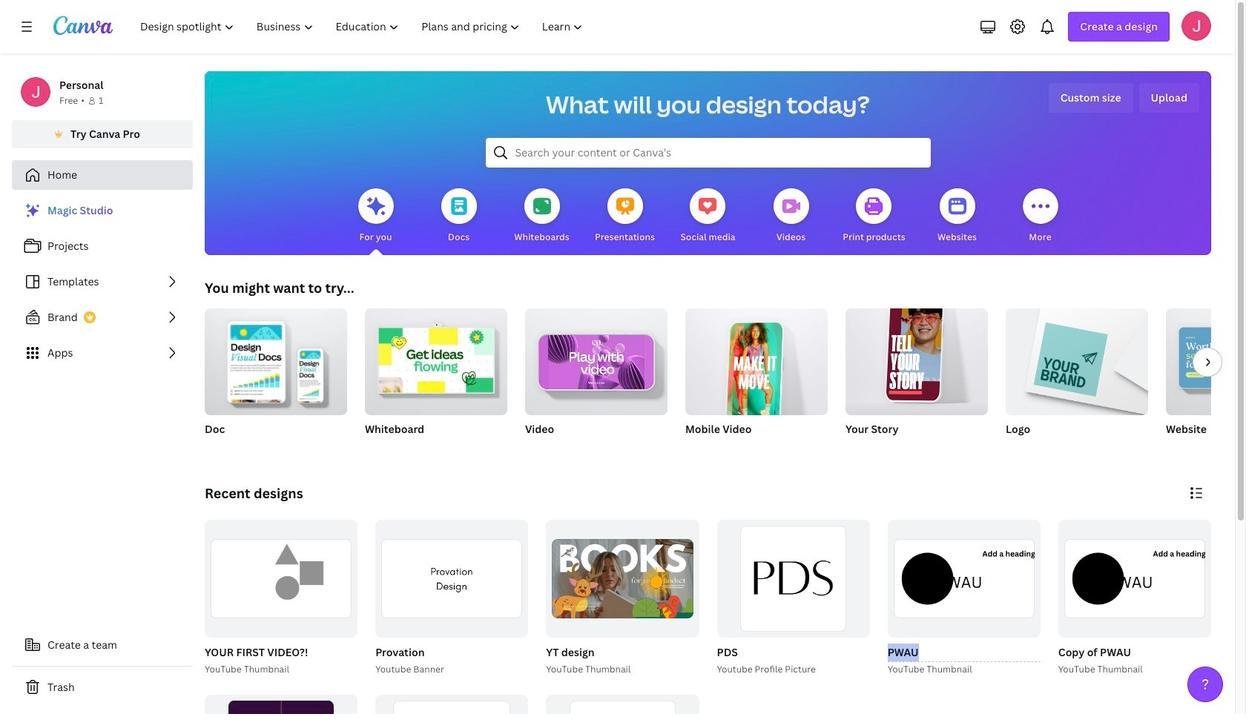 Task type: vqa. For each thing, say whether or not it's contained in the screenshot.
James Peterson icon at the right top of page
yes



Task type: locate. For each thing, give the bounding box(es) containing it.
james peterson image
[[1182, 11, 1212, 41]]

None search field
[[486, 138, 931, 168]]

top level navigation element
[[131, 12, 596, 42]]

Search search field
[[515, 139, 901, 167]]

group
[[846, 300, 988, 456], [846, 300, 988, 416], [205, 303, 347, 456], [205, 303, 347, 416], [365, 303, 508, 456], [365, 303, 508, 416], [525, 303, 668, 456], [525, 303, 668, 416], [686, 303, 828, 456], [686, 303, 828, 424], [1006, 309, 1149, 456], [1166, 309, 1247, 456], [202, 520, 358, 677], [205, 520, 358, 638], [373, 520, 529, 677], [376, 520, 529, 638], [543, 520, 699, 677], [546, 520, 699, 638], [714, 520, 870, 677], [717, 520, 870, 638], [885, 520, 1041, 677], [1056, 520, 1212, 677], [205, 695, 358, 715], [376, 695, 529, 715], [546, 695, 699, 715]]

None field
[[888, 644, 1041, 662]]

list
[[12, 196, 193, 368]]



